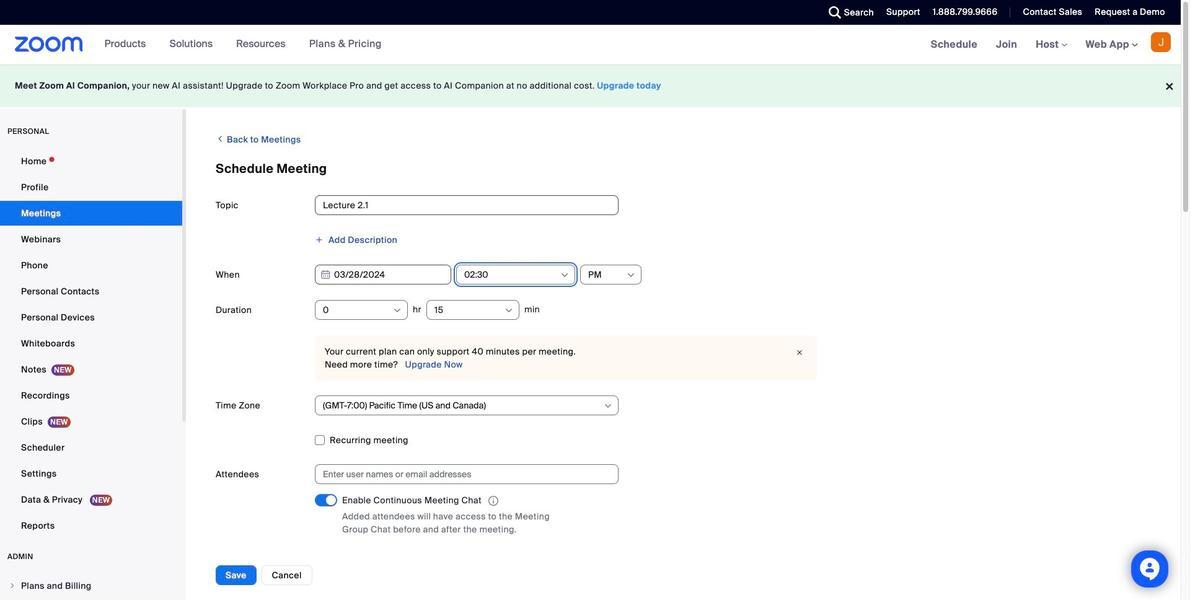 Task type: describe. For each thing, give the bounding box(es) containing it.
Persistent Chat, enter email address,Enter user names or email addresses text field
[[323, 465, 600, 484]]

1 horizontal spatial show options image
[[560, 270, 570, 280]]

profile picture image
[[1152, 32, 1172, 52]]

personal menu menu
[[0, 149, 182, 540]]

product information navigation
[[95, 25, 391, 65]]

close image
[[793, 347, 808, 359]]

zoom logo image
[[15, 37, 83, 52]]



Task type: vqa. For each thing, say whether or not it's contained in the screenshot.
Next icon on the right bottom
no



Task type: locate. For each thing, give the bounding box(es) containing it.
show options image right select start time text field
[[560, 270, 570, 280]]

0 horizontal spatial show options image
[[504, 306, 514, 316]]

choose date text field
[[315, 265, 452, 285]]

left image
[[216, 133, 225, 145]]

My Meeting text field
[[315, 195, 619, 215]]

menu item
[[0, 574, 182, 598]]

0 vertical spatial show options image
[[560, 270, 570, 280]]

1 horizontal spatial show options image
[[604, 401, 613, 411]]

banner
[[0, 25, 1182, 65]]

learn more about enable continuous meeting chat image
[[485, 496, 502, 507]]

select start time text field
[[465, 265, 560, 284]]

footer
[[0, 65, 1182, 107]]

show options image
[[560, 270, 570, 280], [504, 306, 514, 316]]

2 horizontal spatial show options image
[[627, 270, 636, 280]]

select time zone text field
[[323, 396, 603, 415]]

meetings navigation
[[922, 25, 1182, 65]]

0 vertical spatial show options image
[[627, 270, 636, 280]]

application
[[342, 494, 578, 508]]

option group
[[315, 552, 1152, 572]]

show options image
[[627, 270, 636, 280], [393, 306, 403, 316], [604, 401, 613, 411]]

2 vertical spatial show options image
[[604, 401, 613, 411]]

add image
[[315, 236, 324, 244]]

1 vertical spatial show options image
[[393, 306, 403, 316]]

0 horizontal spatial show options image
[[393, 306, 403, 316]]

show options image down select start time text field
[[504, 306, 514, 316]]

right image
[[9, 582, 16, 590]]

1 vertical spatial show options image
[[504, 306, 514, 316]]



